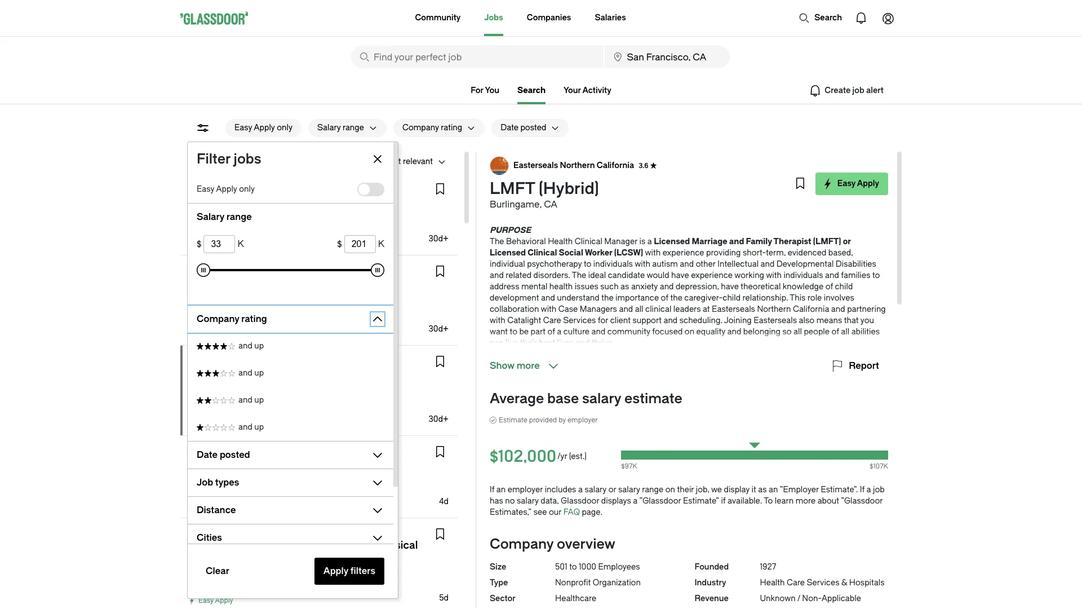 Task type: vqa. For each thing, say whether or not it's contained in the screenshot.
Range in "If an employer includes a salary or salary range on their job, we display it as an "Employer Estimate".  If a job has no salary data, Glassdoor displays a "Glassdoor Estimate" if available.  To learn more about "Glassdoor Estimates," see our"
yes



Task type: describe. For each thing, give the bounding box(es) containing it.
Search location field
[[605, 46, 730, 68]]

jobs link
[[485, 0, 503, 36]]

related
[[506, 271, 532, 280]]

1 vertical spatial $97k
[[622, 462, 638, 470]]

(est.)
[[569, 452, 587, 461]]

health down 1927
[[760, 578, 785, 588]]

average
[[490, 391, 544, 407]]

with up want
[[490, 316, 506, 325]]

1 30d+ from the top
[[429, 234, 449, 244]]

and inside licensed marriage and family therapist (lmft) or licensed clinical social worker (lcsw)
[[730, 237, 745, 246]]

2 horizontal spatial all
[[841, 327, 850, 337]]

such
[[601, 282, 619, 292]]

1 and up button from the top
[[188, 333, 394, 360]]

importance
[[616, 293, 659, 303]]

california for easterseals northern california 3.6 ★
[[597, 161, 634, 170]]

the inside with experience providing short-term, evidenced based, individual psychotherapy to individuals with autism and other intellectual and developmental disabilities and related disorders. the ideal candidate would have experience working with individuals and families to address mental health issues such as anxiety and depression, have theoretical knowledge of child development and understand the importance of the caregiver-child relationship. this role involves collaboration with case managers and all clinical leaders at easterseals northern california and partnering with catalight care services for client support and scheduling. joining easterseals also means that you want to be part of a culture and community focused on equality and belonging so all people of all abilities can live their best lives and thrive.
[[572, 271, 587, 280]]

easterseals northern california
[[213, 359, 334, 369]]

1 horizontal spatial easterseals northern california logo image
[[491, 157, 509, 175]]

1 vertical spatial child
[[723, 293, 741, 303]]

date for date posted popup button
[[197, 449, 218, 460]]

to up ideal
[[584, 259, 592, 269]]

1 horizontal spatial jobs
[[288, 157, 304, 166]]

belonging
[[744, 327, 781, 337]]

1 horizontal spatial &
[[842, 578, 848, 588]]

1 horizontal spatial employer
[[568, 416, 598, 424]]

your activity link
[[564, 86, 612, 95]]

includes
[[545, 485, 577, 495]]

and right - at the left bottom of the page
[[239, 395, 253, 405]]

with experience providing short-term, evidenced based, individual psychotherapy to individuals with autism and other intellectual and developmental disabilities and related disorders. the ideal candidate would have experience working with individuals and families to address mental health issues such as anxiety and depression, have theoretical knowledge of child development and understand the importance of the caregiver-child relationship. this role involves collaboration with case managers and all clinical leaders at easterseals northern california and partnering with catalight care services for client support and scheduling. joining easterseals also means that you want to be part of a culture and community focused on equality and belonging so all people of all abilities can live their best lives and thrive.
[[490, 248, 886, 348]]

about
[[818, 496, 840, 506]]

see
[[534, 508, 547, 517]]

mission electric company 3.3 ★
[[213, 269, 336, 279]]

health for meridian
[[251, 528, 276, 537]]

0 vertical spatial the
[[490, 237, 504, 246]]

salary up see
[[517, 496, 539, 506]]

1 vertical spatial easy apply only
[[197, 184, 255, 194]]

to left be at the left bottom of the page
[[510, 327, 518, 337]]

to right families
[[873, 271, 881, 280]]

anxiety
[[631, 282, 658, 292]]

leaders
[[674, 305, 701, 314]]

caregiver-
[[685, 293, 723, 303]]

you
[[485, 86, 500, 95]]

0 horizontal spatial salary range
[[197, 211, 252, 222]]

for
[[598, 316, 609, 325]]

unknown / non-applicable
[[760, 594, 862, 603]]

community
[[415, 13, 461, 23]]

type
[[490, 578, 508, 588]]

as inside if an employer includes a salary or salary range on their job, we display it as an "employer estimate".  if a job has no salary data, glassdoor displays a "glassdoor estimate" if available.  to learn more about "glassdoor estimates," see our
[[759, 485, 767, 495]]

that
[[845, 316, 859, 325]]

a right is
[[648, 237, 652, 246]]

cities button
[[188, 529, 367, 547]]

date for date posted dropdown button
[[501, 123, 519, 133]]

ca inside the san francisco, ca (employer est.)
[[247, 570, 259, 579]]

and down culture
[[576, 338, 590, 348]]

easy apply inside button
[[838, 179, 880, 188]]

orthocare & sports physical therapy, inc.
[[189, 183, 350, 192]]

meridian home health
[[189, 528, 276, 537]]

also
[[799, 316, 815, 325]]

and up for fourth the and up button from the bottom of the company rating list box
[[239, 341, 264, 351]]

est.) inside united states $100k (employer est.)
[[254, 314, 269, 324]]

& inside jobs list element
[[232, 183, 238, 192]]

Search keyword field
[[351, 46, 604, 68]]

job
[[197, 477, 213, 488]]

estimate"
[[683, 496, 720, 506]]

companies
[[527, 13, 571, 23]]

estimates,"
[[490, 508, 532, 517]]

sports
[[240, 183, 266, 192]]

easterseals up "so"
[[754, 316, 797, 325]]

size
[[490, 562, 507, 572]]

only inside button
[[277, 123, 293, 133]]

search button
[[794, 7, 848, 29]]

san for orthocare
[[189, 210, 204, 220]]

displays
[[602, 496, 631, 506]]

5d
[[439, 593, 449, 603]]

1 an from the left
[[497, 485, 506, 495]]

industry
[[695, 578, 727, 588]]

and up "focused"
[[664, 316, 678, 325]]

easterseals northern california 3.6 ★
[[514, 161, 657, 170]]

relevant
[[403, 157, 433, 166]]

a up 'glassdoor' on the bottom of page
[[579, 485, 583, 495]]

revenue
[[695, 594, 729, 603]]

1 horizontal spatial clinical
[[575, 237, 603, 246]]

est.) inside san francisco, ca $90k (employer est.)
[[251, 487, 267, 496]]

1 if from the left
[[490, 485, 495, 495]]

easterseals up lmft (hybrid) burlingame, ca
[[514, 161, 558, 170]]

intellectual
[[718, 259, 759, 269]]

company rating for company rating popup button
[[197, 314, 267, 324]]

catalight
[[508, 316, 541, 325]]

2 "glassdoor from the left
[[842, 496, 883, 506]]

on inside if an employer includes a salary or salary range on their job, we display it as an "employer estimate".  if a job has no salary data, glassdoor displays a "glassdoor estimate" if available.  to learn more about "glassdoor estimates," see our
[[666, 485, 676, 495]]

licensed marriage and family therapist (lmft) or licensed clinical social worker (lcsw)
[[490, 237, 851, 258]]

up for fourth the and up button from the bottom of the company rating list box
[[254, 341, 264, 351]]

means
[[817, 316, 843, 325]]

posted for date posted popup button
[[220, 449, 250, 460]]

easy apply for 4d
[[198, 500, 233, 508]]

california inside with experience providing short-term, evidenced based, individual psychotherapy to individuals with autism and other intellectual and developmental disabilities and related disorders. the ideal candidate would have experience working with individuals and families to address mental health issues such as anxiety and depression, have theoretical knowledge of child development and understand the importance of the caregiver-child relationship. this role involves collaboration with case managers and all clinical leaders at easterseals northern california and partnering with catalight care services for client support and scheduling. joining easterseals also means that you want to be part of a culture and community focused on equality and belonging so all people of all abilities can live their best lives and thrive.
[[793, 305, 830, 314]]

$102,000 /yr (est.)
[[490, 447, 587, 466]]

easy apply only image
[[358, 183, 385, 196]]

open filter menu image
[[196, 121, 210, 135]]

depression,
[[676, 282, 719, 292]]

range inside if an employer includes a salary or salary range on their job, we display it as an "employer estimate".  if a job has no salary data, glassdoor displays a "glassdoor estimate" if available.  to learn more about "glassdoor estimates," see our
[[642, 485, 664, 495]]

a inside with experience providing short-term, evidenced based, individual psychotherapy to individuals with autism and other intellectual and developmental disabilities and related disorders. the ideal candidate would have experience working with individuals and families to address mental health issues such as anxiety and depression, have theoretical knowledge of child development and understand the importance of the caregiver-child relationship. this role involves collaboration with case managers and all clinical leaders at easterseals northern california and partnering with catalight care services for client support and scheduling. joining easterseals also means that you want to be part of a culture and community focused on equality and belonging so all people of all abilities can live their best lives and thrive.
[[557, 327, 562, 337]]

easy apply for 30d+
[[198, 328, 233, 336]]

founded
[[695, 562, 729, 572]]

short-
[[743, 248, 766, 258]]

show more
[[490, 360, 540, 371]]

manager
[[605, 237, 638, 246]]

most
[[382, 157, 401, 166]]

is
[[640, 237, 646, 246]]

1 vertical spatial care
[[787, 578, 805, 588]]

up for 2nd the and up button
[[254, 368, 264, 378]]

with left case
[[541, 305, 557, 314]]

0 vertical spatial licensed
[[654, 237, 690, 246]]

apply inside button
[[858, 179, 880, 188]]

easterseals up joining at the right bottom
[[712, 305, 756, 314]]

"employer
[[780, 485, 819, 495]]

date posted button
[[492, 119, 547, 137]]

more inside if an employer includes a salary or salary range on their job, we display it as an "employer estimate".  if a job has no salary data, glassdoor displays a "glassdoor estimate" if available.  to learn more about "glassdoor estimates," see our
[[796, 496, 816, 506]]

estimate
[[625, 391, 683, 407]]

home for homeassist
[[238, 445, 262, 455]]

and up for second the and up button from the bottom
[[239, 395, 264, 405]]

1 vertical spatial individuals
[[784, 271, 824, 280]]

(lmft)
[[814, 237, 842, 246]]

abilities
[[852, 327, 880, 337]]

date posted button
[[188, 446, 367, 464]]

1 vertical spatial $107k
[[870, 462, 889, 470]]

salary inside dropdown button
[[317, 123, 341, 133]]

disorders.
[[534, 271, 571, 280]]

to
[[764, 496, 773, 506]]

(lcsw)
[[614, 248, 644, 258]]

base
[[548, 391, 579, 407]]

homeassist
[[189, 445, 237, 455]]

30d+ for easterseals northern california
[[429, 414, 449, 424]]

estimate provided by employer
[[499, 416, 598, 424]]

ca inside san francisco, ca $90k (employer est.)
[[247, 473, 259, 483]]

up for fourth the and up button from the top of the company rating list box
[[254, 422, 264, 432]]

and down the health
[[541, 293, 555, 303]]

mental
[[522, 282, 548, 292]]

focused
[[653, 327, 683, 337]]

be
[[520, 327, 529, 337]]

0 horizontal spatial salary
[[197, 211, 225, 222]]

2 and up button from the top
[[188, 360, 394, 387]]

up for second the and up button from the bottom
[[254, 395, 264, 405]]

employer inside if an employer includes a salary or salary range on their job, we display it as an "employer estimate".  if a job has no salary data, glassdoor displays a "glassdoor estimate" if available.  to learn more about "glassdoor estimates," see our
[[508, 485, 543, 495]]

salary right base
[[582, 391, 622, 407]]

their inside if an employer includes a salary or salary range on their job, we display it as an "employer estimate".  if a job has no salary data, glassdoor displays a "glassdoor estimate" if available.  to learn more about "glassdoor estimates," see our
[[678, 485, 694, 495]]

a left job
[[867, 485, 872, 495]]

part
[[531, 327, 546, 337]]

to right '501'
[[570, 562, 577, 572]]

and down joining at the right bottom
[[728, 327, 742, 337]]

involves
[[824, 293, 855, 303]]

or for salary
[[609, 485, 617, 495]]

company rating for company rating dropdown button
[[403, 123, 463, 133]]

apply inside button
[[254, 123, 275, 133]]

1 vertical spatial experience
[[691, 271, 733, 280]]

you
[[861, 316, 875, 325]]

clinical
[[646, 305, 672, 314]]

case
[[559, 305, 578, 314]]

3 and up button from the top
[[188, 387, 394, 414]]

healthcare
[[555, 594, 597, 603]]

4d
[[439, 497, 449, 506]]

salary range inside dropdown button
[[317, 123, 364, 133]]

northern for easterseals northern california
[[260, 359, 295, 369]]

and up burlingame, ca $97k - $107k (employer est.) easy apply on the left of page
[[239, 368, 253, 378]]

easterseals inside jobs list element
[[213, 359, 258, 369]]

at
[[703, 305, 710, 314]]

partnering
[[848, 305, 886, 314]]

0 horizontal spatial licensed
[[490, 248, 526, 258]]

rating for company rating dropdown button
[[441, 123, 463, 133]]

unknown
[[760, 594, 796, 603]]

2 an from the left
[[769, 485, 778, 495]]

2 $ from the left
[[337, 239, 342, 249]]

san francisco, ca $90k (employer est.)
[[189, 473, 267, 496]]

salaries
[[595, 13, 626, 23]]

san right 40,699
[[217, 157, 232, 166]]

salaries link
[[595, 0, 626, 36]]

0 horizontal spatial have
[[672, 271, 689, 280]]

show more button
[[490, 359, 560, 373]]

easy apply only element
[[358, 183, 385, 196]]

your
[[564, 86, 581, 95]]

0 horizontal spatial all
[[635, 305, 644, 314]]

has
[[490, 496, 503, 506]]

and up involves
[[826, 271, 840, 280]]

for
[[471, 86, 484, 95]]

and left other
[[680, 259, 694, 269]]

job types
[[197, 477, 239, 488]]

(employer inside united states $100k (employer est.)
[[214, 314, 252, 324]]

of down means
[[832, 327, 840, 337]]



Task type: locate. For each thing, give the bounding box(es) containing it.
san for homeassist
[[189, 473, 204, 483]]

experience up autism
[[663, 248, 705, 258]]

up up easterseals northern california
[[254, 341, 264, 351]]

company inside popup button
[[197, 314, 239, 324]]

easterseals up burlingame, ca $97k - $107k (employer est.) easy apply on the left of page
[[213, 359, 258, 369]]

ca down cities dropdown button
[[247, 570, 259, 579]]

clinical inside licensed marriage and family therapist (lmft) or licensed clinical social worker (lcsw)
[[528, 248, 557, 258]]

2 horizontal spatial northern
[[758, 305, 791, 314]]

mission
[[213, 269, 243, 279]]

1 vertical spatial northern
[[758, 305, 791, 314]]

job,
[[696, 485, 710, 495]]

disabilities
[[836, 259, 877, 269]]

child
[[835, 282, 853, 292], [723, 293, 741, 303]]

0 vertical spatial clinical
[[575, 237, 603, 246]]

term,
[[766, 248, 786, 258]]

the up the issues
[[572, 271, 587, 280]]

more right show
[[517, 360, 540, 371]]

or inside licensed marriage and family therapist (lmft) or licensed clinical social worker (lcsw)
[[843, 237, 851, 246]]

glassdoor
[[561, 496, 600, 506]]

ca down easterseals northern california
[[237, 391, 249, 400]]

posted up the types
[[220, 449, 250, 460]]

as right it
[[759, 485, 767, 495]]

0 horizontal spatial care
[[543, 316, 562, 325]]

hospitals
[[850, 578, 885, 588]]

faq page.
[[564, 508, 603, 517]]

northern inside jobs list element
[[260, 359, 295, 369]]

all down "that"
[[841, 327, 850, 337]]

1 vertical spatial on
[[666, 485, 676, 495]]

1 horizontal spatial california
[[597, 161, 634, 170]]

psychotherapy
[[527, 259, 582, 269]]

only down 40,699 san francisco, ca jobs
[[239, 184, 255, 194]]

show
[[490, 360, 515, 371]]

and up for fourth the and up button from the top of the company rating list box
[[239, 422, 264, 432]]

1 horizontal spatial their
[[678, 485, 694, 495]]

northern for easterseals northern california 3.6 ★
[[560, 161, 595, 170]]

date posted inside date posted dropdown button
[[501, 123, 547, 133]]

est.) inside burlingame, ca $97k - $107k (employer est.) easy apply
[[280, 404, 295, 414]]

developmental
[[777, 259, 834, 269]]

search inside button
[[815, 13, 842, 23]]

$97k inside burlingame, ca $97k - $107k (employer est.) easy apply
[[189, 404, 209, 414]]

of up clinical
[[661, 293, 669, 303]]

and up client
[[619, 305, 633, 314]]

the
[[490, 237, 504, 246], [572, 271, 587, 280]]

company rating list box
[[188, 333, 394, 441]]

1 vertical spatial licensed
[[490, 248, 526, 258]]

k down hour
[[238, 239, 244, 249]]

1 horizontal spatial as
[[759, 485, 767, 495]]

company inside jobs list element
[[276, 269, 314, 279]]

2 slider from the left
[[371, 263, 385, 277]]

0 vertical spatial services
[[563, 316, 596, 325]]

their
[[520, 338, 537, 348], [678, 485, 694, 495]]

1 and up from the top
[[239, 341, 264, 351]]

if up has
[[490, 485, 495, 495]]

only up 40,699 san francisco, ca jobs
[[277, 123, 293, 133]]

1 vertical spatial ★
[[330, 270, 336, 278]]

an up has
[[497, 485, 506, 495]]

clinical up worker
[[575, 237, 603, 246]]

1 vertical spatial the
[[572, 271, 587, 280]]

0 horizontal spatial date posted
[[197, 449, 250, 460]]

0 vertical spatial &
[[232, 183, 238, 192]]

&
[[232, 183, 238, 192], [842, 578, 848, 588]]

have down autism
[[672, 271, 689, 280]]

0 vertical spatial child
[[835, 282, 853, 292]]

with down (lcsw)
[[635, 259, 651, 269]]

san up $90k
[[189, 473, 204, 483]]

1 horizontal spatial child
[[835, 282, 853, 292]]

(employer inside the san francisco, ca (employer est.)
[[288, 583, 326, 593]]

range inside dropdown button
[[343, 123, 364, 133]]

health for homeassist
[[264, 445, 290, 455]]

individual
[[490, 259, 525, 269]]

experience down other
[[691, 271, 733, 280]]

easy inside button
[[235, 123, 252, 133]]

managers
[[580, 305, 617, 314]]

ca inside lmft (hybrid) burlingame, ca
[[544, 199, 558, 210]]

francisco, down 'cities'
[[206, 570, 245, 579]]

none field search keyword
[[351, 46, 604, 68]]

0 vertical spatial northern
[[560, 161, 595, 170]]

date posted for date posted popup button
[[197, 449, 250, 460]]

0 horizontal spatial jobs
[[234, 151, 261, 167]]

1 the from the left
[[602, 293, 614, 303]]

date up the job
[[197, 449, 218, 460]]

★ right 3.6
[[650, 162, 657, 170]]

slider right 3.3
[[371, 263, 385, 277]]

salary up 'glassdoor' on the bottom of page
[[585, 485, 607, 495]]

1 $ from the left
[[197, 239, 202, 249]]

salary up displays on the right of the page
[[619, 485, 640, 495]]

theoretical
[[741, 282, 781, 292]]

san inside the san francisco, ca (employer est.)
[[189, 570, 204, 579]]

an
[[497, 485, 506, 495], [769, 485, 778, 495]]

best
[[539, 338, 555, 348]]

0 horizontal spatial or
[[609, 485, 617, 495]]

1 horizontal spatial k
[[378, 239, 385, 249]]

services up culture
[[563, 316, 596, 325]]

0 horizontal spatial easterseals northern california logo image
[[190, 355, 208, 373]]

4 and up button from the top
[[188, 414, 394, 441]]

licensed up individual
[[490, 248, 526, 258]]

rating inside dropdown button
[[441, 123, 463, 133]]

northern up (hybrid)
[[560, 161, 595, 170]]

company up relevant
[[403, 123, 439, 133]]

on down scheduling.
[[685, 327, 695, 337]]

date posted down the search link
[[501, 123, 547, 133]]

1 horizontal spatial rating
[[441, 123, 463, 133]]

1 horizontal spatial company rating
[[403, 123, 463, 133]]

1 horizontal spatial all
[[794, 327, 802, 337]]

more down "employer
[[796, 496, 816, 506]]

(employer inside san francisco, ca $90k (employer est.)
[[211, 487, 249, 496]]

per
[[217, 224, 230, 233]]

"glassdoor down job
[[842, 496, 883, 506]]

$107k inside burlingame, ca $97k - $107k (employer est.) easy apply
[[216, 404, 238, 414]]

francisco, up sports on the left top of the page
[[234, 157, 273, 166]]

services
[[563, 316, 596, 325], [291, 445, 325, 455], [807, 578, 840, 588]]

company rating
[[403, 123, 463, 133], [197, 314, 267, 324]]

ca
[[275, 157, 286, 166], [544, 199, 558, 210], [247, 210, 259, 220], [237, 391, 249, 400], [247, 473, 259, 483], [247, 570, 259, 579]]

issues
[[575, 282, 599, 292]]

employer
[[568, 416, 598, 424], [508, 485, 543, 495]]

1 horizontal spatial search
[[815, 13, 842, 23]]

health care services & hospitals
[[760, 578, 885, 588]]

social
[[559, 248, 584, 258]]

4 up from the top
[[254, 422, 264, 432]]

and up up homeassist home health services
[[239, 422, 264, 432]]

1 vertical spatial home
[[225, 528, 249, 537]]

posted for date posted dropdown button
[[521, 123, 547, 133]]

$97k
[[189, 404, 209, 414], [622, 462, 638, 470]]

clinical
[[575, 237, 603, 246], [528, 248, 557, 258]]

0 vertical spatial easterseals northern california logo image
[[491, 157, 509, 175]]

northern inside with experience providing short-term, evidenced based, individual psychotherapy to individuals with autism and other intellectual and developmental disabilities and related disorders. the ideal candidate would have experience working with individuals and families to address mental health issues such as anxiety and depression, have theoretical knowledge of child development and understand the importance of the caregiver-child relationship. this role involves collaboration with case managers and all clinical leaders at easterseals northern california and partnering with catalight care services for client support and scheduling. joining easterseals also means that you want to be part of a culture and community focused on equality and belonging so all people of all abilities can live their best lives and thrive.
[[758, 305, 791, 314]]

& left sports on the left top of the page
[[232, 183, 238, 192]]

2 the from the left
[[671, 293, 683, 303]]

date inside popup button
[[197, 449, 218, 460]]

california inside jobs list element
[[296, 359, 334, 369]]

2 k from the left
[[378, 239, 385, 249]]

0 vertical spatial employer
[[568, 416, 598, 424]]

clinical up psychotherapy at the top of the page
[[528, 248, 557, 258]]

company down states
[[197, 314, 239, 324]]

your activity
[[564, 86, 612, 95]]

care up /
[[787, 578, 805, 588]]

★ inside easterseals northern california 3.6 ★
[[650, 162, 657, 170]]

francisco, for orthocare
[[206, 210, 245, 220]]

est.)
[[254, 314, 269, 324], [280, 404, 295, 414], [251, 487, 267, 496], [328, 583, 344, 593]]

role
[[808, 293, 822, 303]]

francisco, up per
[[206, 210, 245, 220]]

1 vertical spatial only
[[239, 184, 255, 194]]

equality
[[697, 327, 726, 337]]

child up involves
[[835, 282, 853, 292]]

& up applicable
[[842, 578, 848, 588]]

relationship.
[[743, 293, 789, 303]]

0 vertical spatial experience
[[663, 248, 705, 258]]

services inside with experience providing short-term, evidenced based, individual psychotherapy to individuals with autism and other intellectual and developmental disabilities and related disorders. the ideal candidate would have experience working with individuals and families to address mental health issues such as anxiety and depression, have theoretical knowledge of child development and understand the importance of the caregiver-child relationship. this role involves collaboration with case managers and all clinical leaders at easterseals northern california and partnering with catalight care services for client support and scheduling. joining easterseals also means that you want to be part of a culture and community focused on equality and belonging so all people of all abilities can live their best lives and thrive.
[[563, 316, 596, 325]]

0 horizontal spatial the
[[490, 237, 504, 246]]

0 vertical spatial salary
[[317, 123, 341, 133]]

0 vertical spatial date
[[501, 123, 519, 133]]

for you link
[[471, 86, 500, 95]]

and up providing at the right of page
[[730, 237, 745, 246]]

0 vertical spatial easy apply only
[[235, 123, 293, 133]]

francisco, for meridian
[[206, 570, 245, 579]]

san inside san francisco, ca $90k (employer est.)
[[189, 473, 204, 483]]

0 horizontal spatial clinical
[[528, 248, 557, 258]]

and down for
[[592, 327, 606, 337]]

faq
[[564, 508, 580, 517]]

sector
[[490, 594, 516, 603]]

2 vertical spatial 30d+
[[429, 414, 449, 424]]

"glassdoor left the estimate"
[[640, 496, 681, 506]]

easterseals northern california logo image
[[491, 157, 509, 175], [190, 355, 208, 373]]

candidate
[[608, 271, 645, 280]]

1 horizontal spatial $107k
[[870, 462, 889, 470]]

$97k up displays on the right of the page
[[622, 462, 638, 470]]

a up lives
[[557, 327, 562, 337]]

0 vertical spatial only
[[277, 123, 293, 133]]

easy apply button
[[816, 173, 889, 195]]

easy apply for 5d
[[198, 597, 233, 605]]

the down such
[[602, 293, 614, 303]]

on inside with experience providing short-term, evidenced based, individual psychotherapy to individuals with autism and other intellectual and developmental disabilities and related disorders. the ideal candidate would have experience working with individuals and families to address mental health issues such as anxiety and depression, have theoretical knowledge of child development and understand the importance of the caregiver-child relationship. this role involves collaboration with case managers and all clinical leaders at easterseals northern california and partnering with catalight care services for client support and scheduling. joining easterseals also means that you want to be part of a culture and community focused on equality and belonging so all people of all abilities can live their best lives and thrive.
[[685, 327, 695, 337]]

0 vertical spatial salary range
[[317, 123, 364, 133]]

0 vertical spatial their
[[520, 338, 537, 348]]

salary range button
[[308, 119, 364, 137]]

0 vertical spatial $107k
[[216, 404, 238, 414]]

2 and up from the top
[[239, 368, 264, 378]]

and up easterseals northern california
[[239, 341, 253, 351]]

services up non-
[[807, 578, 840, 588]]

and up address
[[490, 271, 504, 280]]

on
[[685, 327, 695, 337], [666, 485, 676, 495]]

with up theoretical
[[766, 271, 782, 280]]

company rating inside dropdown button
[[403, 123, 463, 133]]

date inside dropdown button
[[501, 123, 519, 133]]

search
[[815, 13, 842, 23], [518, 86, 546, 95]]

0 horizontal spatial rating
[[241, 314, 267, 324]]

1 vertical spatial 30d+
[[429, 324, 449, 334]]

states
[[216, 301, 240, 310]]

0 horizontal spatial individuals
[[594, 259, 633, 269]]

0 horizontal spatial ★
[[330, 270, 336, 278]]

-
[[210, 404, 214, 414]]

individuals up knowledge
[[784, 271, 824, 280]]

★ inside mission electric company 3.3 ★
[[330, 270, 336, 278]]

no
[[505, 496, 515, 506]]

or for (lmft)
[[843, 237, 851, 246]]

health
[[550, 282, 573, 292]]

lmft (hybrid) burlingame, ca
[[490, 179, 599, 210]]

apply inside san francisco, ca per hour easy apply
[[215, 237, 233, 245]]

0 vertical spatial home
[[238, 445, 262, 455]]

1 vertical spatial posted
[[220, 449, 250, 460]]

3 30d+ from the top
[[429, 414, 449, 424]]

2 horizontal spatial services
[[807, 578, 840, 588]]

home for meridian
[[225, 528, 249, 537]]

easy apply only down filter jobs
[[197, 184, 255, 194]]

1 horizontal spatial posted
[[521, 123, 547, 133]]

posted inside dropdown button
[[521, 123, 547, 133]]

1 vertical spatial salary
[[197, 211, 225, 222]]

or inside if an employer includes a salary or salary range on their job, we display it as an "employer estimate".  if a job has no salary data, glassdoor displays a "glassdoor estimate" if available.  to learn more about "glassdoor estimates," see our
[[609, 485, 617, 495]]

0 vertical spatial ★
[[650, 162, 657, 170]]

licensed
[[654, 237, 690, 246], [490, 248, 526, 258]]

an up to
[[769, 485, 778, 495]]

as inside with experience providing short-term, evidenced based, individual psychotherapy to individuals with autism and other intellectual and developmental disabilities and related disorders. the ideal candidate would have experience working with individuals and families to address mental health issues such as anxiety and depression, have theoretical knowledge of child development and understand the importance of the caregiver-child relationship. this role involves collaboration with case managers and all clinical leaders at easterseals northern california and partnering with catalight care services for client support and scheduling. joining easterseals also means that you want to be part of a culture and community focused on equality and belonging so all people of all abilities can live their best lives and thrive.
[[621, 282, 630, 292]]

worker
[[585, 248, 613, 258]]

burlingame, ca $97k - $107k (employer est.) easy apply
[[189, 391, 295, 426]]

and down "term,"
[[761, 259, 775, 269]]

easy inside burlingame, ca $97k - $107k (employer est.) easy apply
[[198, 418, 214, 426]]

0 vertical spatial care
[[543, 316, 562, 325]]

0 vertical spatial posted
[[521, 123, 547, 133]]

close filter menu image
[[371, 152, 385, 166]]

30d+ for mission electric company
[[429, 324, 449, 334]]

care inside with experience providing short-term, evidenced based, individual psychotherapy to individuals with autism and other intellectual and developmental disabilities and related disorders. the ideal candidate would have experience working with individuals and families to address mental health issues such as anxiety and depression, have theoretical knowledge of child development and understand the importance of the caregiver-child relationship. this role involves collaboration with case managers and all clinical leaders at easterseals northern california and partnering with catalight care services for client support and scheduling. joining easterseals also means that you want to be part of a culture and community focused on equality and belonging so all people of all abilities can live their best lives and thrive.
[[543, 316, 562, 325]]

2 vertical spatial services
[[807, 578, 840, 588]]

of up best
[[548, 327, 555, 337]]

ca up the physical on the left of the page
[[275, 157, 286, 166]]

autism
[[653, 259, 678, 269]]

francisco, for homeassist
[[206, 473, 245, 483]]

1 horizontal spatial slider
[[371, 263, 385, 277]]

culture
[[564, 327, 590, 337]]

address
[[490, 282, 520, 292]]

1 horizontal spatial date
[[501, 123, 519, 133]]

3 and up from the top
[[239, 395, 264, 405]]

services inside jobs list element
[[291, 445, 325, 455]]

0 horizontal spatial burlingame,
[[189, 391, 235, 400]]

4 and up from the top
[[239, 422, 264, 432]]

and up for 2nd the and up button
[[239, 368, 264, 378]]

ca inside burlingame, ca $97k - $107k (employer est.) easy apply
[[237, 391, 249, 400]]

0 horizontal spatial services
[[291, 445, 325, 455]]

company rating inside popup button
[[197, 314, 267, 324]]

child up joining at the right bottom
[[723, 293, 741, 303]]

1 slider from the left
[[197, 263, 210, 277]]

0 horizontal spatial child
[[723, 293, 741, 303]]

2 30d+ from the top
[[429, 324, 449, 334]]

1 "glassdoor from the left
[[640, 496, 681, 506]]

0 vertical spatial search
[[815, 13, 842, 23]]

★ for mission electric company
[[330, 270, 336, 278]]

date posted up the types
[[197, 449, 250, 460]]

rating for company rating popup button
[[241, 314, 267, 324]]

easy apply only inside button
[[235, 123, 293, 133]]

1 horizontal spatial or
[[843, 237, 851, 246]]

with down is
[[645, 248, 661, 258]]

1 horizontal spatial $97k
[[622, 462, 638, 470]]

jobs up sports on the left top of the page
[[234, 151, 261, 167]]

est.) inside the san francisco, ca (employer est.)
[[328, 583, 344, 593]]

2 up from the top
[[254, 368, 264, 378]]

(employer inside burlingame, ca $97k - $107k (employer est.) easy apply
[[240, 404, 278, 414]]

slider left mission
[[197, 263, 210, 277]]

$97k left - at the left bottom of the page
[[189, 404, 209, 414]]

their inside with experience providing short-term, evidenced based, individual psychotherapy to individuals with autism and other intellectual and developmental disabilities and related disorders. the ideal candidate would have experience working with individuals and families to address mental health issues such as anxiety and depression, have theoretical knowledge of child development and understand the importance of the caregiver-child relationship. this role involves collaboration with case managers and all clinical leaders at easterseals northern california and partnering with catalight care services for client support and scheduling. joining easterseals also means that you want to be part of a culture and community focused on equality and belonging so all people of all abilities can live their best lives and thrive.
[[520, 338, 537, 348]]

san down orthocare
[[189, 210, 204, 220]]

physical
[[268, 183, 300, 192]]

0 horizontal spatial california
[[296, 359, 334, 369]]

jobs up the physical on the left of the page
[[288, 157, 304, 166]]

2 if from the left
[[860, 485, 865, 495]]

on left job,
[[666, 485, 676, 495]]

california for easterseals northern california
[[296, 359, 334, 369]]

francisco, up $90k
[[206, 473, 245, 483]]

1 k from the left
[[238, 239, 244, 249]]

jobs list element
[[180, 173, 465, 609]]

k down the easy apply only element
[[378, 239, 385, 249]]

none field search location
[[605, 46, 730, 68]]

a right displays on the right of the page
[[633, 496, 638, 506]]

1 vertical spatial range
[[227, 211, 252, 222]]

1 vertical spatial employer
[[508, 485, 543, 495]]

and up up burlingame, ca $97k - $107k (employer est.) easy apply on the left of page
[[239, 368, 264, 378]]

purpose
[[490, 226, 531, 235]]

by
[[559, 416, 566, 424]]

the behavioral health clinical manager is a
[[490, 237, 654, 246]]

posted down the search link
[[521, 123, 547, 133]]

1 up from the top
[[254, 341, 264, 351]]

ca inside san francisco, ca per hour easy apply
[[247, 210, 259, 220]]

burlingame, down lmft
[[490, 199, 542, 210]]

employer up no on the left of the page
[[508, 485, 543, 495]]

the down the purpose
[[490, 237, 504, 246]]

3 up from the top
[[254, 395, 264, 405]]

health for the
[[548, 237, 573, 246]]

0 horizontal spatial as
[[621, 282, 630, 292]]

1 vertical spatial have
[[721, 282, 739, 292]]

and down involves
[[832, 305, 846, 314]]

1927
[[760, 562, 777, 572]]

easterseals northern california logo image inside jobs list element
[[190, 355, 208, 373]]

more
[[517, 360, 540, 371], [796, 496, 816, 506]]

francisco, inside the san francisco, ca (employer est.)
[[206, 570, 245, 579]]

501 to 1000 employees
[[555, 562, 640, 572]]

easy inside button
[[838, 179, 856, 188]]

the up leaders
[[671, 293, 683, 303]]

0 vertical spatial individuals
[[594, 259, 633, 269]]

support
[[633, 316, 662, 325]]

40,699 san francisco, ca jobs
[[189, 157, 304, 166]]

0 horizontal spatial $107k
[[216, 404, 238, 414]]

3.3
[[318, 270, 328, 278]]

burlingame, inside lmft (hybrid) burlingame, ca
[[490, 199, 542, 210]]

more inside popup button
[[517, 360, 540, 371]]

1 horizontal spatial only
[[277, 123, 293, 133]]

san inside san francisco, ca per hour easy apply
[[189, 210, 204, 220]]

company up size at the left bottom of the page
[[490, 536, 554, 552]]

filter
[[197, 151, 231, 167]]

date posted inside date posted popup button
[[197, 449, 250, 460]]

all
[[635, 305, 644, 314], [794, 327, 802, 337], [841, 327, 850, 337]]

None field
[[351, 46, 604, 68], [605, 46, 730, 68], [204, 235, 235, 253], [344, 235, 376, 253], [204, 235, 235, 253], [344, 235, 376, 253]]

date posted for date posted dropdown button
[[501, 123, 547, 133]]

0 horizontal spatial range
[[227, 211, 252, 222]]

and up homeassist home health services
[[239, 422, 253, 432]]

1 vertical spatial california
[[793, 305, 830, 314]]

francisco, inside san francisco, ca per hour easy apply
[[206, 210, 245, 220]]

if an employer includes a salary or salary range on their job, we display it as an "employer estimate".  if a job has no salary data, glassdoor displays a "glassdoor estimate" if available.  to learn more about "glassdoor estimates," see our
[[490, 485, 885, 517]]

salary range
[[317, 123, 364, 133], [197, 211, 252, 222]]

ca up hour
[[247, 210, 259, 220]]

of up involves
[[826, 282, 833, 292]]

2 horizontal spatial california
[[793, 305, 830, 314]]

if left job
[[860, 485, 865, 495]]

0 horizontal spatial only
[[239, 184, 255, 194]]

providing
[[707, 248, 741, 258]]

501
[[555, 562, 568, 572]]

mission electric company logo image
[[190, 265, 208, 283]]

0 horizontal spatial k
[[238, 239, 244, 249]]

1 vertical spatial salary range
[[197, 211, 252, 222]]

or up based,
[[843, 237, 851, 246]]

rating inside popup button
[[241, 314, 267, 324]]

1 horizontal spatial have
[[721, 282, 739, 292]]

★ for easterseals northern california
[[650, 162, 657, 170]]

want
[[490, 327, 508, 337]]

1 horizontal spatial $
[[337, 239, 342, 249]]

jobs
[[485, 13, 503, 23]]

san for meridian
[[189, 570, 204, 579]]

francisco, inside san francisco, ca $90k (employer est.)
[[206, 473, 245, 483]]

and up up easterseals northern california
[[239, 341, 264, 351]]

1 vertical spatial search
[[518, 86, 546, 95]]

2 vertical spatial northern
[[260, 359, 295, 369]]

easy
[[235, 123, 252, 133], [838, 179, 856, 188], [197, 184, 214, 194], [198, 237, 214, 245], [198, 328, 214, 336], [198, 418, 214, 426], [198, 500, 214, 508], [198, 597, 214, 605]]

0 horizontal spatial search
[[518, 86, 546, 95]]

1 horizontal spatial more
[[796, 496, 816, 506]]

and down would
[[660, 282, 674, 292]]

posted inside popup button
[[220, 449, 250, 460]]

company inside dropdown button
[[403, 123, 439, 133]]

for you
[[471, 86, 500, 95]]

slider
[[197, 263, 210, 277], [371, 263, 385, 277]]

burlingame, inside burlingame, ca $97k - $107k (employer est.) easy apply
[[189, 391, 235, 400]]

estimate
[[499, 416, 528, 424]]

1 horizontal spatial individuals
[[784, 271, 824, 280]]

report button
[[831, 359, 880, 373]]

1 horizontal spatial ★
[[650, 162, 657, 170]]

1 horizontal spatial salary range
[[317, 123, 364, 133]]

burlingame, up - at the left bottom of the page
[[189, 391, 235, 400]]

1 vertical spatial company rating
[[197, 314, 267, 324]]

ca right the types
[[247, 473, 259, 483]]

nonprofit organization
[[555, 578, 641, 588]]

0 horizontal spatial northern
[[260, 359, 295, 369]]

salary
[[317, 123, 341, 133], [197, 211, 225, 222]]

$100k
[[189, 314, 212, 324]]

easy inside san francisco, ca per hour easy apply
[[198, 237, 214, 245]]

organization
[[593, 578, 641, 588]]

1 vertical spatial burlingame,
[[189, 391, 235, 400]]

posted
[[521, 123, 547, 133], [220, 449, 250, 460]]

distance
[[197, 505, 236, 515]]

apply inside burlingame, ca $97k - $107k (employer est.) easy apply
[[215, 418, 233, 426]]

collaboration
[[490, 305, 539, 314]]

$107k right - at the left bottom of the page
[[216, 404, 238, 414]]

job types button
[[188, 474, 367, 492]]

only
[[277, 123, 293, 133], [239, 184, 255, 194]]

2 vertical spatial range
[[642, 485, 664, 495]]



